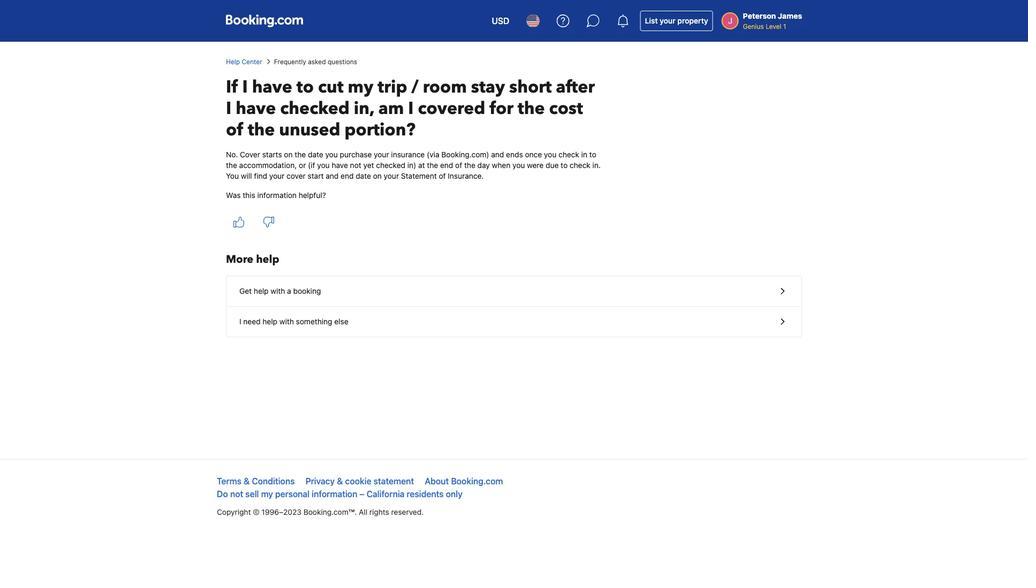 Task type: describe. For each thing, give the bounding box(es) containing it.
about
[[425, 476, 449, 486]]

about booking.com link
[[425, 476, 503, 486]]

peterson james genius level 1
[[743, 12, 802, 30]]

genius
[[743, 22, 764, 30]]

helpful?
[[299, 191, 326, 200]]

was this information helpful?
[[226, 191, 326, 200]]

insurance
[[391, 150, 425, 159]]

statement
[[401, 172, 437, 180]]

with inside get help with a booking button
[[271, 287, 285, 296]]

copyright
[[217, 508, 251, 517]]

frequently
[[274, 58, 306, 65]]

else
[[334, 317, 348, 326]]

booking.com)
[[441, 150, 489, 159]]

i right if at left top
[[242, 76, 248, 99]]

stay
[[471, 76, 505, 99]]

this
[[243, 191, 255, 200]]

2 vertical spatial of
[[439, 172, 446, 180]]

& for terms
[[244, 476, 250, 486]]

i inside 'button'
[[239, 317, 241, 326]]

will
[[241, 172, 252, 180]]

start
[[308, 172, 324, 180]]

not inside "no. cover starts on the date you purchase your insurance (via booking.com) and ends once you check in to the accommodation, or (if you have not yet checked in) at the end of the day when you were due to check in. you will find your cover start and end date on your statement of insurance."
[[350, 161, 361, 170]]

1 horizontal spatial and
[[491, 150, 504, 159]]

short
[[509, 76, 552, 99]]

list your property link
[[640, 11, 713, 31]]

was
[[226, 191, 241, 200]]

for
[[490, 97, 513, 120]]

my for trip
[[348, 76, 373, 99]]

1996–2023
[[262, 508, 301, 517]]

help center
[[226, 58, 262, 65]]

in)
[[407, 161, 416, 170]]

usd
[[492, 16, 509, 26]]

you left purchase
[[325, 150, 338, 159]]

center
[[242, 58, 262, 65]]

1 vertical spatial and
[[326, 172, 339, 180]]

privacy
[[306, 476, 335, 486]]

the down no.
[[226, 161, 237, 170]]

i up no.
[[226, 97, 231, 120]]

due
[[546, 161, 559, 170]]

ends
[[506, 150, 523, 159]]

cover
[[240, 150, 260, 159]]

find
[[254, 172, 267, 180]]

your down insurance
[[384, 172, 399, 180]]

list your property
[[645, 16, 708, 25]]

statement
[[374, 476, 414, 486]]

terms
[[217, 476, 241, 486]]

1 vertical spatial of
[[455, 161, 462, 170]]

get help with a booking
[[239, 287, 321, 296]]

covered
[[418, 97, 485, 120]]

1
[[783, 22, 786, 30]]

help for get
[[254, 287, 269, 296]]

about booking.com do not sell my personal information – california residents only
[[217, 476, 503, 499]]

usd button
[[485, 8, 516, 34]]

terms & conditions link
[[217, 476, 295, 486]]

only
[[446, 489, 463, 499]]

frequently asked questions
[[274, 58, 357, 65]]

all
[[359, 508, 367, 517]]

at
[[418, 161, 425, 170]]

0 horizontal spatial information
[[257, 191, 297, 200]]

the up or
[[295, 150, 306, 159]]

in,
[[354, 97, 374, 120]]

yet
[[363, 161, 374, 170]]

1 horizontal spatial date
[[356, 172, 371, 180]]

reserved.
[[391, 508, 424, 517]]

more help
[[226, 252, 279, 267]]

booking
[[293, 287, 321, 296]]

rights
[[369, 508, 389, 517]]

the right the for
[[518, 97, 545, 120]]

(if
[[308, 161, 315, 170]]

1 vertical spatial to
[[589, 150, 596, 159]]

no. cover starts on the date you purchase your insurance (via booking.com) and ends once you check in to the accommodation, or (if you have not yet checked in) at the end of the day when you were due to check in. you will find your cover start and end date on your statement of insurance.
[[226, 150, 601, 180]]

terms & conditions
[[217, 476, 295, 486]]

1 horizontal spatial to
[[561, 161, 568, 170]]

privacy & cookie statement
[[306, 476, 414, 486]]

cut
[[318, 76, 344, 99]]

get
[[239, 287, 252, 296]]

if i have to cut my trip / room stay short after i have checked in, am i covered for the cost of the unused portion?
[[226, 76, 595, 142]]

the up insurance.
[[464, 161, 475, 170]]

0 horizontal spatial end
[[341, 172, 354, 180]]

a
[[287, 287, 291, 296]]

in.
[[592, 161, 601, 170]]

©
[[253, 508, 260, 517]]

the up starts
[[248, 118, 275, 142]]

have down frequently
[[252, 76, 292, 99]]

room
[[423, 76, 467, 99]]

booking.com™.
[[303, 508, 357, 517]]

checked inside "no. cover starts on the date you purchase your insurance (via booking.com) and ends once you check in to the accommodation, or (if you have not yet checked in) at the end of the day when you were due to check in. you will find your cover start and end date on your statement of insurance."
[[376, 161, 405, 170]]

or
[[299, 161, 306, 170]]

1 vertical spatial check
[[570, 161, 590, 170]]

cookie
[[345, 476, 371, 486]]

0 vertical spatial date
[[308, 150, 323, 159]]

need
[[243, 317, 261, 326]]

you right (if
[[317, 161, 330, 170]]



Task type: locate. For each thing, give the bounding box(es) containing it.
property
[[677, 16, 708, 25]]

when
[[492, 161, 510, 170]]

cover
[[287, 172, 306, 180]]

accommodation,
[[239, 161, 297, 170]]

help right more
[[256, 252, 279, 267]]

1 vertical spatial with
[[279, 317, 294, 326]]

check
[[559, 150, 579, 159], [570, 161, 590, 170]]

no.
[[226, 150, 238, 159]]

1 horizontal spatial my
[[348, 76, 373, 99]]

of down (via
[[439, 172, 446, 180]]

residents
[[407, 489, 444, 499]]

0 horizontal spatial to
[[297, 76, 314, 99]]

end down purchase
[[341, 172, 354, 180]]

help for more
[[256, 252, 279, 267]]

and right start
[[326, 172, 339, 180]]

my right cut
[[348, 76, 373, 99]]

0 vertical spatial of
[[226, 118, 243, 142]]

help right need
[[263, 317, 277, 326]]

& for privacy
[[337, 476, 343, 486]]

of inside 'if i have to cut my trip / room stay short after i have checked in, am i covered for the cost of the unused portion?'
[[226, 118, 243, 142]]

to left cut
[[297, 76, 314, 99]]

not right "do"
[[230, 489, 243, 499]]

help
[[226, 58, 240, 65]]

1 vertical spatial on
[[373, 172, 382, 180]]

list
[[645, 16, 658, 25]]

am
[[378, 97, 404, 120]]

you
[[226, 172, 239, 180]]

0 vertical spatial on
[[284, 150, 293, 159]]

my for personal
[[261, 489, 273, 499]]

on
[[284, 150, 293, 159], [373, 172, 382, 180]]

help right get
[[254, 287, 269, 296]]

more
[[226, 252, 253, 267]]

my inside 'if i have to cut my trip / room stay short after i have checked in, am i covered for the cost of the unused portion?'
[[348, 76, 373, 99]]

1 vertical spatial information
[[312, 489, 357, 499]]

insurance.
[[448, 172, 484, 180]]

privacy & cookie statement link
[[306, 476, 414, 486]]

2 & from the left
[[337, 476, 343, 486]]

on right starts
[[284, 150, 293, 159]]

0 vertical spatial check
[[559, 150, 579, 159]]

1 horizontal spatial checked
[[376, 161, 405, 170]]

trip
[[378, 76, 407, 99]]

information
[[257, 191, 297, 200], [312, 489, 357, 499]]

checked down insurance
[[376, 161, 405, 170]]

2 horizontal spatial to
[[589, 150, 596, 159]]

(via
[[427, 150, 439, 159]]

help center button
[[226, 57, 262, 66]]

1 horizontal spatial on
[[373, 172, 382, 180]]

have up cover
[[236, 97, 276, 120]]

help
[[256, 252, 279, 267], [254, 287, 269, 296], [263, 317, 277, 326]]

1 vertical spatial checked
[[376, 161, 405, 170]]

0 horizontal spatial my
[[261, 489, 273, 499]]

with inside i need help with something else 'button'
[[279, 317, 294, 326]]

to right in
[[589, 150, 596, 159]]

date down yet
[[356, 172, 371, 180]]

on down yet
[[373, 172, 382, 180]]

0 horizontal spatial date
[[308, 150, 323, 159]]

0 vertical spatial with
[[271, 287, 285, 296]]

get help with a booking button
[[227, 276, 802, 307]]

the
[[518, 97, 545, 120], [248, 118, 275, 142], [295, 150, 306, 159], [226, 161, 237, 170], [427, 161, 438, 170], [464, 161, 475, 170]]

0 vertical spatial my
[[348, 76, 373, 99]]

you down ends
[[512, 161, 525, 170]]

/
[[411, 76, 419, 99]]

booking.com
[[451, 476, 503, 486]]

0 vertical spatial and
[[491, 150, 504, 159]]

in
[[581, 150, 587, 159]]

checked
[[280, 97, 350, 120], [376, 161, 405, 170]]

of
[[226, 118, 243, 142], [455, 161, 462, 170], [439, 172, 446, 180]]

1 horizontal spatial &
[[337, 476, 343, 486]]

purchase
[[340, 150, 372, 159]]

questions
[[328, 58, 357, 65]]

your
[[660, 16, 676, 25], [374, 150, 389, 159], [269, 172, 285, 180], [384, 172, 399, 180]]

with left the a
[[271, 287, 285, 296]]

my down conditions
[[261, 489, 273, 499]]

help inside get help with a booking button
[[254, 287, 269, 296]]

0 vertical spatial checked
[[280, 97, 350, 120]]

james
[[778, 12, 802, 20]]

portion?
[[345, 118, 415, 142]]

2 vertical spatial to
[[561, 161, 568, 170]]

cost
[[549, 97, 583, 120]]

0 horizontal spatial checked
[[280, 97, 350, 120]]

information down find
[[257, 191, 297, 200]]

booking.com online hotel reservations image
[[226, 14, 303, 27]]

the down (via
[[427, 161, 438, 170]]

1 vertical spatial end
[[341, 172, 354, 180]]

1 horizontal spatial information
[[312, 489, 357, 499]]

unused
[[279, 118, 340, 142]]

your down the 'accommodation,'
[[269, 172, 285, 180]]

information inside "about booking.com do not sell my personal information – california residents only"
[[312, 489, 357, 499]]

have inside "no. cover starts on the date you purchase your insurance (via booking.com) and ends once you check in to the accommodation, or (if you have not yet checked in) at the end of the day when you were due to check in. you will find your cover start and end date on your statement of insurance."
[[332, 161, 348, 170]]

2 horizontal spatial of
[[455, 161, 462, 170]]

your up yet
[[374, 150, 389, 159]]

level
[[766, 22, 781, 30]]

with
[[271, 287, 285, 296], [279, 317, 294, 326]]

&
[[244, 476, 250, 486], [337, 476, 343, 486]]

checked inside 'if i have to cut my trip / room stay short after i have checked in, am i covered for the cost of the unused portion?'
[[280, 97, 350, 120]]

with left something
[[279, 317, 294, 326]]

–
[[360, 489, 364, 499]]

0 horizontal spatial not
[[230, 489, 243, 499]]

1 horizontal spatial of
[[439, 172, 446, 180]]

i right 'am'
[[408, 97, 414, 120]]

i need help with something else
[[239, 317, 348, 326]]

asked
[[308, 58, 326, 65]]

and
[[491, 150, 504, 159], [326, 172, 339, 180]]

after
[[556, 76, 595, 99]]

not inside "about booking.com do not sell my personal information – california residents only"
[[230, 489, 243, 499]]

something
[[296, 317, 332, 326]]

i left need
[[239, 317, 241, 326]]

0 vertical spatial help
[[256, 252, 279, 267]]

and up when
[[491, 150, 504, 159]]

day
[[477, 161, 490, 170]]

1 vertical spatial help
[[254, 287, 269, 296]]

you up the due
[[544, 150, 556, 159]]

1 vertical spatial my
[[261, 489, 273, 499]]

0 horizontal spatial and
[[326, 172, 339, 180]]

once
[[525, 150, 542, 159]]

your right list at the right of the page
[[660, 16, 676, 25]]

personal
[[275, 489, 310, 499]]

to inside 'if i have to cut my trip / room stay short after i have checked in, am i covered for the cost of the unused portion?'
[[297, 76, 314, 99]]

0 horizontal spatial &
[[244, 476, 250, 486]]

sell
[[245, 489, 259, 499]]

starts
[[262, 150, 282, 159]]

california
[[367, 489, 405, 499]]

& up sell
[[244, 476, 250, 486]]

end
[[440, 161, 453, 170], [341, 172, 354, 180]]

1 vertical spatial not
[[230, 489, 243, 499]]

checked down frequently asked questions at left top
[[280, 97, 350, 120]]

do
[[217, 489, 228, 499]]

help inside i need help with something else 'button'
[[263, 317, 277, 326]]

2 vertical spatial help
[[263, 317, 277, 326]]

1 vertical spatial date
[[356, 172, 371, 180]]

of up no.
[[226, 118, 243, 142]]

& up do not sell my personal information – california residents only link
[[337, 476, 343, 486]]

have
[[252, 76, 292, 99], [236, 97, 276, 120], [332, 161, 348, 170]]

information up booking.com™.
[[312, 489, 357, 499]]

end down 'booking.com)'
[[440, 161, 453, 170]]

have down purchase
[[332, 161, 348, 170]]

1 & from the left
[[244, 476, 250, 486]]

do not sell my personal information – california residents only link
[[217, 489, 463, 499]]

of down 'booking.com)'
[[455, 161, 462, 170]]

you
[[325, 150, 338, 159], [544, 150, 556, 159], [317, 161, 330, 170], [512, 161, 525, 170]]

1 horizontal spatial not
[[350, 161, 361, 170]]

if
[[226, 76, 238, 99]]

date
[[308, 150, 323, 159], [356, 172, 371, 180]]

date up (if
[[308, 150, 323, 159]]

copyright © 1996–2023 booking.com™. all rights reserved.
[[217, 508, 424, 517]]

1 horizontal spatial end
[[440, 161, 453, 170]]

0 vertical spatial to
[[297, 76, 314, 99]]

check left in
[[559, 150, 579, 159]]

check down in
[[570, 161, 590, 170]]

to right the due
[[561, 161, 568, 170]]

my
[[348, 76, 373, 99], [261, 489, 273, 499]]

not down purchase
[[350, 161, 361, 170]]

my inside "about booking.com do not sell my personal information – california residents only"
[[261, 489, 273, 499]]

i need help with something else button
[[227, 307, 802, 337]]

0 horizontal spatial of
[[226, 118, 243, 142]]

conditions
[[252, 476, 295, 486]]

0 vertical spatial information
[[257, 191, 297, 200]]

0 vertical spatial end
[[440, 161, 453, 170]]

0 vertical spatial not
[[350, 161, 361, 170]]

0 horizontal spatial on
[[284, 150, 293, 159]]



Task type: vqa. For each thing, say whether or not it's contained in the screenshot.
THE NO.
yes



